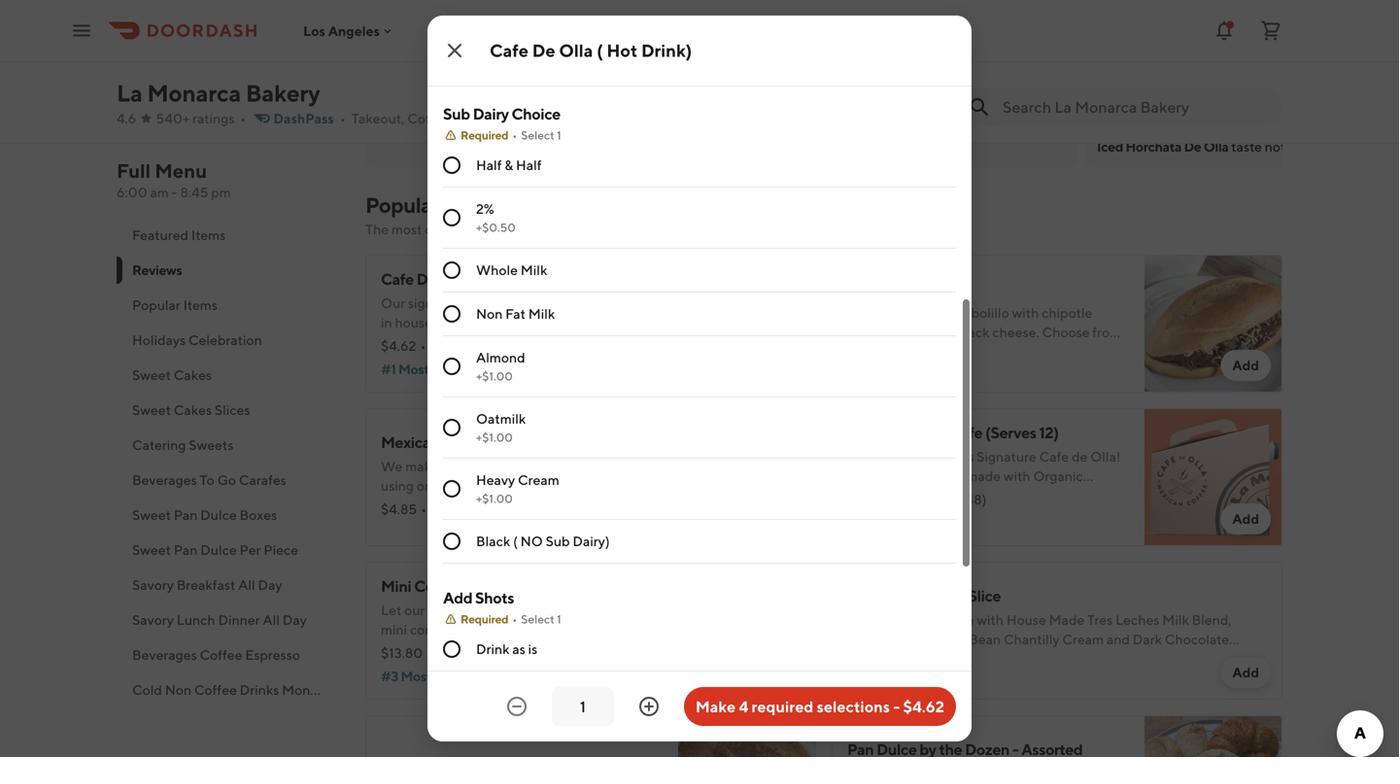 Task type: locate. For each thing, give the bounding box(es) containing it.
most down $13.80 •
[[401, 668, 432, 684]]

and left 'all'
[[533, 478, 556, 494]]

0 vertical spatial day
[[258, 577, 282, 593]]

by
[[477, 577, 494, 595]]

0 vertical spatial chocolate
[[471, 433, 542, 451]]

( inside cafe de olla ( hot drink) our signature cafe de olla coffee blend. made in house with organic coffee, real cinnamon bark, and brown sugar.
[[470, 270, 476, 288]]

2 +$1.00 from the top
[[476, 431, 513, 444]]

1 pan from the top
[[174, 507, 198, 523]]

dulce left per
[[200, 542, 237, 558]]

95% for 95% (104)
[[447, 338, 475, 354]]

1 • select 1 from the top
[[512, 128, 561, 142]]

• select 1 for add shots
[[512, 612, 561, 626]]

celebration
[[188, 332, 262, 348]]

4.6 left yes radio
[[400, 61, 429, 84]]

540+
[[156, 110, 190, 126]]

popular down reviews
[[132, 297, 181, 313]]

1 vertical spatial -
[[570, 577, 576, 595]]

2% +$0.50
[[476, 201, 516, 234]]

la
[[117, 79, 143, 107]]

2 vertical spatial items
[[183, 297, 218, 313]]

1 horizontal spatial iced horchata de olla button
[[1097, 137, 1229, 156]]

( for cafe de olla ( hot drink)
[[597, 40, 603, 61]]

0 horizontal spatial 4.6
[[117, 110, 136, 126]]

cream inside tres leches cake slice vanilla sponge cake with house made tres leches milk blend, topped with vanilla bean chantilly cream and dark chocolate ganache swirl.
[[1063, 631, 1104, 647]]

1 horizontal spatial iced horchata de olla
[[1097, 138, 1229, 155]]

dashpass
[[273, 110, 334, 126]]

• doordash order right 8/24/23
[[918, 79, 1013, 92]]

liked
[[432, 361, 465, 377], [901, 515, 934, 531], [434, 668, 467, 684]]

featured
[[132, 227, 189, 243]]

select down choice
[[521, 128, 555, 142]]

items up commonly at the top left of the page
[[443, 192, 496, 218]]

savory
[[132, 577, 174, 593], [132, 612, 174, 628]]

1
[[557, 128, 561, 142], [557, 612, 561, 626]]

iced horchata de olla down 8/24/23
[[903, 100, 1035, 116]]

cake up bean
[[942, 612, 974, 628]]

and inside 'mini conchas by the dozen - assorted let our staff surprise you and select an assortment of our different mini conchas.'
[[535, 602, 558, 618]]

0 horizontal spatial of
[[392, 121, 402, 135]]

2 vertical spatial iced
[[165, 717, 192, 733]]

most
[[398, 361, 429, 377], [867, 515, 898, 531], [401, 668, 432, 684]]

2 horizontal spatial iced
[[1097, 138, 1124, 155]]

day inside button
[[283, 612, 307, 628]]

0 vertical spatial leches
[[879, 587, 927, 605]]

1 horizontal spatial • doordash order
[[918, 79, 1013, 92]]

sweet down sweet pan dulce boxes
[[132, 542, 171, 558]]

1 beverages from the top
[[132, 472, 197, 488]]

is
[[528, 641, 538, 657]]

+$1.00 inside almond +$1.00
[[476, 369, 513, 383]]

cakes inside sweet cakes slices button
[[174, 402, 212, 418]]

chocolate inside tres leches cake slice vanilla sponge cake with house made tres leches milk blend, topped with vanilla bean chantilly cream and dark chocolate ganache swirl.
[[1165, 631, 1230, 647]]

signature inside button
[[339, 682, 399, 698]]

no
[[476, 5, 495, 21]]

0 vertical spatial drinks
[[240, 682, 279, 698]]

coffee
[[407, 110, 450, 126], [200, 647, 242, 663], [194, 682, 237, 698], [403, 717, 446, 733]]

mexican hot chocolate ( hot drink) image
[[678, 408, 816, 546]]

dulce inside sweet pan dulce per piece button
[[200, 542, 237, 558]]

sweet inside sweet pan dulce boxes button
[[132, 507, 171, 523]]

$5.40 •
[[847, 655, 895, 671]]

beverages
[[132, 472, 197, 488], [132, 647, 197, 663]]

items for popular items
[[183, 297, 218, 313]]

items
[[443, 192, 496, 218], [191, 227, 226, 243], [183, 297, 218, 313]]

1 vertical spatial leches
[[1116, 612, 1160, 628]]

2 vertical spatial with
[[895, 631, 922, 647]]

Drink as is radio
[[443, 640, 461, 658]]

2 horizontal spatial doordash
[[1232, 79, 1285, 92]]

drink) inside dialog
[[641, 40, 692, 61]]

1 vertical spatial with
[[977, 612, 1004, 628]]

sweet cakes slices
[[132, 402, 250, 418]]

- inside full menu 6:00 am - 8:45 pm
[[172, 184, 178, 200]]

drink) inside mexican hot chocolate ( hot drink) we make our own mexican hot chocolate mix using organic cacao nibs and all natural ingredients.
[[582, 433, 624, 451]]

0 vertical spatial required
[[461, 128, 509, 142]]

2 • select 1 from the top
[[512, 612, 561, 626]]

4 sweet from the top
[[132, 542, 171, 558]]

1 vertical spatial required
[[461, 612, 509, 626]]

liked for assorted
[[434, 668, 467, 684]]

doordash right 11/2/21
[[611, 79, 664, 92]]

1 vertical spatial cakes
[[174, 402, 212, 418]]

100%
[[923, 491, 958, 507]]

popular for popular items
[[132, 297, 181, 313]]

• doordash order right 11/2/21
[[604, 79, 699, 92]]

1 vertical spatial popular
[[132, 297, 181, 313]]

dulce inside sweet pan dulce boxes button
[[200, 507, 237, 523]]

hot right p
[[607, 40, 638, 61]]

1 cakes from the top
[[174, 367, 212, 383]]

0 horizontal spatial our
[[404, 602, 425, 618]]

liked inside 100% (48) #2 most liked
[[901, 515, 934, 531]]

cold inside button
[[132, 682, 162, 698]]

with up brown
[[435, 314, 462, 330]]

0 horizontal spatial iced horchata de olla button
[[903, 98, 1035, 118]]

2 vertical spatial most
[[401, 668, 432, 684]]

1 vertical spatial 1
[[557, 612, 561, 626]]

dark
[[1133, 631, 1162, 647]]

olla inside cafe de olla ( hot drink) our signature cafe de olla coffee blend. made in house with organic coffee, real cinnamon bark, and brown sugar.
[[439, 270, 468, 288]]

dinner
[[218, 612, 260, 628]]

bakery
[[246, 79, 320, 107]]

1 vertical spatial non
[[165, 682, 192, 698]]

2 select from the top
[[521, 612, 555, 626]]

1 +$1.00 from the top
[[476, 369, 513, 383]]

our inside mexican hot chocolate ( hot drink) we make our own mexican hot chocolate mix using organic cacao nibs and all natural ingredients.
[[442, 458, 462, 474]]

cafe de olla ( hot drink) our signature cafe de olla coffee blend. made in house with organic coffee, real cinnamon bark, and brown sugar.
[[381, 270, 661, 350]]

beverages inside button
[[132, 647, 197, 663]]

sweet inside sweet cakes slices button
[[132, 402, 171, 418]]

cafe inside dialog
[[490, 40, 529, 61]]

1 vertical spatial cafe
[[381, 270, 414, 288]]

de inside dialog
[[532, 40, 556, 61]]

2 horizontal spatial • doordash order
[[1224, 79, 1319, 92]]

decrease quantity by 1 image
[[505, 695, 529, 718]]

1 horizontal spatial organic
[[465, 314, 511, 330]]

make 4 required selections - $4.62
[[696, 697, 945, 716]]

made inside cafe de olla ( hot drink) our signature cafe de olla coffee blend. made in house with organic coffee, real cinnamon bark, and brown sugar.
[[625, 295, 661, 311]]

cakes for sweet cakes
[[174, 367, 212, 383]]

dulce up sweet pan dulce per piece
[[200, 507, 237, 523]]

3 +$1.00 from the top
[[476, 492, 513, 505]]

+$1.00 for oatmilk
[[476, 431, 513, 444]]

1 horizontal spatial drink)
[[582, 433, 624, 451]]

0 vertical spatial whole
[[476, 262, 518, 278]]

0 vertical spatial cake
[[930, 587, 966, 605]]

drinks
[[240, 682, 279, 698], [195, 717, 234, 733]]

all right dinner
[[263, 612, 280, 628]]

coffee down savory lunch dinner all day
[[200, 647, 242, 663]]

0 vertical spatial popular
[[365, 192, 439, 218]]

and inside popular items the most commonly ordered items and dishes from this store
[[581, 221, 604, 237]]

savory inside button
[[132, 612, 174, 628]]

6:00
[[117, 184, 147, 200]]

• down shots
[[512, 612, 517, 626]]

- inside make 4 required selections - $4.62 button
[[893, 697, 900, 716]]

cafe inside cafe de olla ( hot drink) our signature cafe de olla coffee blend. made in house with organic coffee, real cinnamon bark, and brown sugar.
[[381, 270, 414, 288]]

iced horchata de olla down item search search box
[[1097, 138, 1229, 155]]

2 dulce from the top
[[200, 542, 237, 558]]

• select 1 inside add shots group
[[512, 612, 561, 626]]

liked down brown
[[432, 361, 465, 377]]

1 vertical spatial of
[[690, 602, 703, 618]]

cafe for cafe de olla ( hot drink) our signature cafe de olla coffee blend. made in house with organic coffee, real cinnamon bark, and brown sugar.
[[381, 270, 414, 288]]

2 beverages from the top
[[132, 647, 197, 663]]

with up bean
[[977, 612, 1004, 628]]

1 vertical spatial drink)
[[507, 270, 550, 288]]

sub dairy choice group
[[443, 103, 956, 564]]

- right am
[[172, 184, 178, 200]]

2 order from the left
[[981, 79, 1013, 92]]

olla
[[559, 40, 593, 61], [1010, 100, 1035, 116], [1204, 138, 1229, 155], [439, 270, 468, 288], [906, 423, 934, 442]]

2 • doordash order from the left
[[918, 79, 1013, 92]]

$4.62 up #1
[[381, 338, 416, 354]]

1 savory from the top
[[132, 577, 174, 593]]

(
[[597, 40, 603, 61], [470, 270, 476, 288], [545, 433, 550, 451], [513, 533, 518, 549]]

0 horizontal spatial cafe
[[381, 270, 414, 288]]

sub left 1.4
[[443, 104, 470, 123]]

close cafe de olla ( hot drink) image
[[443, 39, 466, 62]]

• select 1
[[512, 128, 561, 142], [512, 612, 561, 626]]

olla for cafe de olla ( hot drink) our signature cafe de olla coffee blend. made in house with organic coffee, real cinnamon bark, and brown sugar.
[[439, 270, 468, 288]]

sahara
[[528, 41, 574, 60]]

2 vertical spatial drink)
[[582, 433, 624, 451]]

items inside button
[[183, 297, 218, 313]]

iced down item search search box
[[1097, 138, 1124, 155]]

tres right house at right bottom
[[1088, 612, 1113, 628]]

4.6 down la
[[117, 110, 136, 126]]

0 vertical spatial horchata
[[932, 100, 988, 116]]

required inside add shots group
[[461, 612, 509, 626]]

1 horizontal spatial cafe
[[490, 40, 529, 61]]

olla for cafe de olla ( hot drink)
[[559, 40, 593, 61]]

signature
[[339, 682, 399, 698], [294, 717, 354, 733]]

add button for whole torta
[[1221, 350, 1271, 381]]

1 1 from the top
[[557, 128, 561, 142]]

sweet up catering
[[132, 402, 171, 418]]

None radio
[[443, 209, 461, 226], [443, 480, 461, 498], [443, 209, 461, 226], [443, 480, 461, 498]]

coffee right the "classic"
[[403, 717, 446, 733]]

sweet for sweet cakes slices
[[132, 402, 171, 418]]

popular inside popular items the most commonly ordered items and dishes from this store
[[365, 192, 439, 218]]

drinks inside button
[[240, 682, 279, 698]]

required for dairy
[[461, 128, 509, 142]]

0 vertical spatial with
[[435, 314, 462, 330]]

vanilla up 61% (21)
[[925, 631, 967, 647]]

items inside button
[[191, 227, 226, 243]]

(42)
[[484, 645, 509, 661]]

2 vertical spatial -
[[893, 697, 900, 716]]

1 vertical spatial made
[[1049, 612, 1085, 628]]

choice
[[512, 104, 561, 123]]

drink)
[[641, 40, 692, 61], [507, 270, 550, 288], [582, 433, 624, 451]]

sweet inside sweet pan dulce per piece button
[[132, 542, 171, 558]]

95% (42)
[[454, 645, 509, 661]]

1 required from the top
[[461, 128, 509, 142]]

iced for 10/4/23
[[1097, 138, 1124, 155]]

1 inside sub dairy choice group
[[557, 128, 561, 142]]

organic inside cafe de olla ( hot drink) our signature cafe de olla coffee blend. made in house with organic coffee, real cinnamon bark, and brown sugar.
[[465, 314, 511, 330]]

monarca inside button
[[282, 682, 337, 698]]

drink) for mexican hot chocolate ( hot drink) we make our own mexican hot chocolate mix using organic cacao nibs and all natural ingredients.
[[582, 433, 624, 451]]

popular
[[365, 192, 439, 218], [132, 297, 181, 313]]

whole torta image
[[1145, 255, 1283, 393]]

cafe down no
[[490, 40, 529, 61]]

hot
[[549, 458, 570, 474]]

drink) for cafe de olla ( hot drink)
[[641, 40, 692, 61]]

of inside 'mini conchas by the dozen - assorted let our staff surprise you and select an assortment of our different mini conchas.'
[[690, 602, 703, 618]]

0 items, open order cart image
[[1260, 19, 1283, 42]]

0 horizontal spatial non
[[165, 682, 192, 698]]

0 vertical spatial non
[[476, 306, 503, 322]]

- up select
[[570, 577, 576, 595]]

• left drink as is radio
[[427, 645, 433, 661]]

most for assorted
[[401, 668, 432, 684]]

conchas.
[[410, 622, 464, 638]]

signature left the "classic"
[[294, 717, 354, 733]]

• left 1.4
[[458, 110, 464, 126]]

• doordash order down 0 items, open order cart icon
[[1224, 79, 1319, 92]]

cafe de olla ( hot drink) image
[[678, 255, 816, 393]]

+$1.00 inside oatmilk +$1.00
[[476, 431, 513, 444]]

2 required from the top
[[461, 612, 509, 626]]

leches up sponge
[[879, 587, 927, 605]]

1 vertical spatial iced horchata de olla
[[1097, 138, 1229, 155]]

- for make
[[893, 697, 900, 716]]

black
[[476, 533, 510, 549]]

0 horizontal spatial horchata
[[932, 100, 988, 116]]

0 vertical spatial cold
[[132, 682, 162, 698]]

chocolate
[[573, 458, 634, 474]]

- inside 'mini conchas by the dozen - assorted let our staff surprise you and select an assortment of our different mini conchas.'
[[570, 577, 576, 595]]

• down sub dairy choice
[[512, 128, 517, 142]]

0 vertical spatial all
[[238, 577, 255, 593]]

( up hot
[[545, 433, 550, 451]]

pan inside sweet pan dulce boxes button
[[174, 507, 198, 523]]

1 vertical spatial horchata
[[1126, 138, 1182, 155]]

beverages down lunch
[[132, 647, 197, 663]]

• right $5.40
[[889, 655, 895, 671]]

monarca down cold non coffee drinks monarca signature
[[237, 717, 292, 733]]

0 vertical spatial mexican
[[381, 433, 439, 451]]

with down sponge
[[895, 631, 922, 647]]

1 vertical spatial iced horchata de olla button
[[1097, 137, 1229, 156]]

2 cold from the top
[[132, 717, 162, 733]]

s
[[496, 40, 507, 61]]

2 vertical spatial milk
[[1163, 612, 1189, 628]]

95% (104)
[[447, 338, 510, 354]]

real
[[559, 314, 582, 330]]

drinks down espresso
[[240, 682, 279, 698]]

and down the house
[[414, 334, 438, 350]]

savory for savory breakfast all day
[[132, 577, 174, 593]]

group
[[443, 0, 956, 80]]

0 vertical spatial made
[[625, 295, 661, 311]]

order for 10/4/23
[[1287, 79, 1319, 92]]

0 horizontal spatial drink)
[[507, 270, 550, 288]]

sweet for sweet cakes
[[132, 367, 171, 383]]

required down the add shots
[[461, 612, 509, 626]]

1 horizontal spatial chocolate
[[1165, 631, 1230, 647]]

• doordash order for 8/24/23
[[918, 79, 1013, 92]]

items up holidays celebration
[[183, 297, 218, 313]]

iced horchata de olla button for 8/24/23
[[903, 98, 1035, 118]]

+$1.00 down heavy
[[476, 492, 513, 505]]

beverages down catering
[[132, 472, 197, 488]]

61% (21)
[[916, 655, 965, 671]]

beverages for beverages coffee espresso
[[132, 647, 197, 663]]

1 sweet from the top
[[132, 367, 171, 383]]

this
[[680, 221, 703, 237]]

olla inside dialog
[[559, 40, 593, 61]]

iced down 8/24/23
[[903, 100, 930, 116]]

1 order from the left
[[667, 79, 699, 92]]

3 • doordash order from the left
[[1224, 79, 1319, 92]]

( for mexican hot chocolate ( hot drink) we make our own mexican hot chocolate mix using organic cacao nibs and all natural ingredients.
[[545, 433, 550, 451]]

cake
[[930, 587, 966, 605], [942, 612, 974, 628]]

1 doordash from the left
[[611, 79, 664, 92]]

select up is
[[521, 612, 555, 626]]

cafe for cafe de olla carafe (serves 12)
[[847, 423, 880, 442]]

blend.
[[583, 295, 622, 311]]

pan inside sweet pan dulce per piece button
[[174, 542, 198, 558]]

cafe
[[490, 40, 529, 61], [381, 270, 414, 288], [847, 423, 880, 442]]

iced horchata de olla button down item search search box
[[1097, 137, 1229, 156]]

from
[[648, 221, 677, 237]]

our left own
[[442, 458, 462, 474]]

takeout, coffee • 1.4 mi
[[351, 110, 506, 126]]

95% left (104)
[[447, 338, 475, 354]]

sweet for sweet pan dulce boxes
[[132, 507, 171, 523]]

select inside add shots group
[[521, 612, 555, 626]]

0 vertical spatial organic
[[465, 314, 511, 330]]

1 vertical spatial day
[[283, 612, 307, 628]]

1 horizontal spatial horchata
[[1126, 138, 1182, 155]]

milk inside tres leches cake slice vanilla sponge cake with house made tres leches milk blend, topped with vanilla bean chantilly cream and dark chocolate ganache swirl.
[[1163, 612, 1189, 628]]

1 vertical spatial most
[[867, 515, 898, 531]]

95% for 95% (42)
[[454, 645, 481, 661]]

2 savory from the top
[[132, 612, 174, 628]]

signature up the "classic"
[[339, 682, 399, 698]]

3 doordash from the left
[[1232, 79, 1285, 92]]

1 horizontal spatial made
[[1049, 612, 1085, 628]]

( right p
[[597, 40, 603, 61]]

selections
[[817, 697, 890, 716]]

0 vertical spatial -
[[172, 184, 178, 200]]

dulce for per
[[200, 542, 237, 558]]

1 horizontal spatial iced
[[903, 100, 930, 116]]

items for popular items the most commonly ordered items and dishes from this store
[[443, 192, 496, 218]]

1 vertical spatial $4.62
[[903, 697, 945, 716]]

catering sweets
[[132, 437, 234, 453]]

2 sweet from the top
[[132, 402, 171, 418]]

drink) inside cafe de olla ( hot drink) our signature cafe de olla coffee blend. made in house with organic coffee, real cinnamon bark, and brown sugar.
[[507, 270, 550, 288]]

iced horchata de olla button down 8/24/23
[[903, 98, 1035, 118]]

liked down drink as is radio
[[434, 668, 467, 684]]

1 horizontal spatial non
[[476, 306, 503, 322]]

0 vertical spatial cream
[[518, 472, 560, 488]]

doordash right 8/24/23
[[925, 79, 979, 92]]

most for our
[[398, 361, 429, 377]]

Half & Half radio
[[443, 156, 461, 174]]

• select 1 down choice
[[512, 128, 561, 142]]

monarca up cold iced drinks monarca signature classic coffee
[[282, 682, 337, 698]]

our for hot
[[442, 458, 462, 474]]

cakes inside the sweet cakes button
[[174, 367, 212, 383]]

2 horizontal spatial order
[[1287, 79, 1319, 92]]

+$1.00 down almond
[[476, 369, 513, 383]]

1 vertical spatial whole
[[847, 279, 894, 298]]

• select 1 up is
[[512, 612, 561, 626]]

select
[[561, 602, 598, 618]]

whole torta
[[847, 279, 932, 298]]

vanilla
[[847, 612, 889, 628], [925, 631, 967, 647]]

drink) up olla
[[507, 270, 550, 288]]

savory inside "button"
[[132, 577, 174, 593]]

heavy cream +$1.00
[[476, 472, 560, 505]]

0 vertical spatial liked
[[432, 361, 465, 377]]

1 dulce from the top
[[200, 507, 237, 523]]

cacao
[[466, 478, 502, 494]]

iced down beverages coffee espresso
[[165, 717, 192, 733]]

items inside popular items the most commonly ordered items and dishes from this store
[[443, 192, 496, 218]]

coffee down beverages coffee espresso
[[194, 682, 237, 698]]

sub right no
[[546, 533, 570, 549]]

sweet down holidays at the left
[[132, 367, 171, 383]]

hot inside cafe de olla ( hot drink) dialog
[[607, 40, 638, 61]]

1 cold from the top
[[132, 682, 162, 698]]

1 for add shots
[[557, 612, 561, 626]]

de inside cafe de olla ( hot drink) our signature cafe de olla coffee blend. made in house with organic coffee, real cinnamon bark, and brown sugar.
[[417, 270, 436, 288]]

0 vertical spatial savory
[[132, 577, 174, 593]]

1 select from the top
[[521, 128, 555, 142]]

made inside tres leches cake slice vanilla sponge cake with house made tres leches milk blend, topped with vanilla bean chantilly cream and dark chocolate ganache swirl.
[[1049, 612, 1085, 628]]

1 vertical spatial select
[[521, 612, 555, 626]]

savory left lunch
[[132, 612, 174, 628]]

1 horizontal spatial mexican
[[494, 458, 547, 474]]

(48)
[[961, 491, 987, 507]]

of 5 stars
[[392, 121, 437, 135]]

3 sweet from the top
[[132, 507, 171, 523]]

0 horizontal spatial made
[[625, 295, 661, 311]]

whole up "de"
[[476, 262, 518, 278]]

our left different
[[705, 602, 726, 618]]

2 1 from the top
[[557, 612, 561, 626]]

doordash for 11/2/21
[[611, 79, 664, 92]]

and down dozen at left
[[535, 602, 558, 618]]

• inside sub dairy choice group
[[512, 128, 517, 142]]

olla for cafe de olla carafe (serves 12)
[[906, 423, 934, 442]]

doordash for 10/4/23
[[1232, 79, 1285, 92]]

540+ ratings •
[[156, 110, 246, 126]]

2 horizontal spatial cafe
[[847, 423, 880, 442]]

1 horizontal spatial all
[[263, 612, 280, 628]]

non inside sub dairy choice group
[[476, 306, 503, 322]]

1 inside add shots group
[[557, 612, 561, 626]]

1 down dozen at left
[[557, 612, 561, 626]]

swirl.
[[906, 651, 939, 667]]

0 vertical spatial iced horchata de olla
[[903, 100, 1035, 116]]

Non Fat Milk radio
[[443, 305, 461, 323]]

cafe de olla carafe (serves 12) image
[[1145, 408, 1283, 546]]

1 horizontal spatial order
[[981, 79, 1013, 92]]

3 order from the left
[[1287, 79, 1319, 92]]

pan down sweet pan dulce boxes
[[174, 542, 198, 558]]

notification bell image
[[1213, 19, 1236, 42]]

0 horizontal spatial half
[[476, 157, 502, 173]]

all down per
[[238, 577, 255, 593]]

0 vertical spatial pan
[[174, 507, 198, 523]]

0 vertical spatial cakes
[[174, 367, 212, 383]]

sweet inside the sweet cakes button
[[132, 367, 171, 383]]

drinks down the "cold non coffee drinks monarca signature" button
[[195, 717, 234, 733]]

horchata for 10/4/23
[[1126, 138, 1182, 155]]

• left takeout,
[[340, 110, 346, 126]]

de for cafe de olla ( hot drink) our signature cafe de olla coffee blend. made in house with organic coffee, real cinnamon bark, and brown sugar.
[[417, 270, 436, 288]]

mexican
[[381, 433, 439, 451], [494, 458, 547, 474]]

( left no
[[513, 533, 518, 549]]

cafe up #2
[[847, 423, 880, 442]]

hot inside cafe de olla ( hot drink) our signature cafe de olla coffee blend. made in house with organic coffee, real cinnamon bark, and brown sugar.
[[478, 270, 505, 288]]

2 horizontal spatial our
[[705, 602, 726, 618]]

cafe for cafe de olla ( hot drink)
[[490, 40, 529, 61]]

0 horizontal spatial iced horchata de olla
[[903, 100, 1035, 116]]

popular for popular items the most commonly ordered items and dishes from this store
[[365, 192, 439, 218]]

select
[[521, 128, 555, 142], [521, 612, 555, 626]]

iced horchata de olla button
[[903, 98, 1035, 118], [1097, 137, 1229, 156]]

day down the "piece"
[[258, 577, 282, 593]]

coffee inside the "cold non coffee drinks monarca signature" button
[[194, 682, 237, 698]]

2 pan from the top
[[174, 542, 198, 558]]

mexican up make
[[381, 433, 439, 451]]

beverages inside button
[[132, 472, 197, 488]]

0 vertical spatial dulce
[[200, 507, 237, 523]]

beverages for beverages to go carafes
[[132, 472, 197, 488]]

made up the chantilly
[[1049, 612, 1085, 628]]

oatchata latte ( hot drink) image
[[678, 715, 816, 757]]

whole inside sub dairy choice group
[[476, 262, 518, 278]]

2 doordash from the left
[[925, 79, 979, 92]]

hot for mexican hot chocolate ( hot drink) we make our own mexican hot chocolate mix using organic cacao nibs and all natural ingredients.
[[553, 433, 579, 451]]

1 • doordash order from the left
[[604, 79, 699, 92]]

0 vertical spatial vanilla
[[847, 612, 889, 628]]

2 vertical spatial liked
[[434, 668, 467, 684]]

all inside button
[[263, 612, 280, 628]]

half
[[476, 157, 502, 173], [516, 157, 542, 173]]

yes
[[476, 49, 498, 65]]

pan for sweet pan dulce boxes
[[174, 507, 198, 523]]

0 horizontal spatial cream
[[518, 472, 560, 488]]

non left fat
[[476, 306, 503, 322]]

nibs
[[505, 478, 530, 494]]

drink) right p
[[641, 40, 692, 61]]

most right #2
[[867, 515, 898, 531]]

•
[[604, 79, 609, 92], [918, 79, 923, 92], [1224, 79, 1229, 92], [240, 110, 246, 126], [340, 110, 346, 126], [458, 110, 464, 126], [512, 128, 517, 142], [420, 338, 426, 354], [421, 501, 427, 517], [512, 612, 517, 626], [427, 645, 433, 661], [889, 655, 895, 671]]

1 vertical spatial savory
[[132, 612, 174, 628]]

doordash down 0 items, open order cart icon
[[1232, 79, 1285, 92]]

coffee,
[[514, 314, 556, 330]]

cream inside the heavy cream +$1.00
[[518, 472, 560, 488]]

iced for 8/24/23
[[903, 100, 930, 116]]

( right whole milk option
[[470, 270, 476, 288]]

and inside mexican hot chocolate ( hot drink) we make our own mexican hot chocolate mix using organic cacao nibs and all natural ingredients.
[[533, 478, 556, 494]]

None radio
[[443, 358, 461, 375], [443, 419, 461, 436], [443, 358, 461, 375], [443, 419, 461, 436]]

tres up topped
[[847, 587, 876, 605]]

required inside sub dairy choice group
[[461, 128, 509, 142]]

2 cakes from the top
[[174, 402, 212, 418]]

74% (27)
[[913, 347, 965, 363]]

make 4 required selections - $4.62 button
[[684, 687, 956, 726]]

1 down choice
[[557, 128, 561, 142]]

half & half
[[476, 157, 542, 173]]

made up cinnamon
[[625, 295, 661, 311]]

8/24/23
[[872, 79, 916, 92]]

( inside mexican hot chocolate ( hot drink) we make our own mexican hot chocolate mix using organic cacao nibs and all natural ingredients.
[[545, 433, 550, 451]]

of right assortment in the bottom of the page
[[690, 602, 703, 618]]

1 horizontal spatial leches
[[1116, 612, 1160, 628]]

• right 8/24/23
[[918, 79, 923, 92]]

#1
[[381, 361, 396, 377]]

Item Search search field
[[1003, 96, 1267, 118]]

+$1.00 down oatmilk
[[476, 431, 513, 444]]

0 horizontal spatial organic
[[417, 478, 463, 494]]

chantilly
[[1004, 631, 1060, 647]]

liked for our
[[432, 361, 465, 377]]

add inside group
[[443, 588, 472, 607]]

required down 1.4
[[461, 128, 509, 142]]

+$1.00 for almond
[[476, 369, 513, 383]]

• select 1 inside sub dairy choice group
[[512, 128, 561, 142]]

popular inside button
[[132, 297, 181, 313]]

non fat milk
[[476, 306, 555, 322]]

61%
[[916, 655, 940, 671]]

2 horizontal spatial drink)
[[641, 40, 692, 61]]

sub
[[443, 104, 470, 123], [546, 533, 570, 549]]

our right let
[[404, 602, 425, 618]]

select inside sub dairy choice group
[[521, 128, 555, 142]]

• up #1 most liked
[[420, 338, 426, 354]]

1 vertical spatial mexican
[[494, 458, 547, 474]]

coffee inside beverages coffee espresso button
[[200, 647, 242, 663]]



Task type: describe. For each thing, give the bounding box(es) containing it.
los angeles
[[303, 23, 380, 39]]

assorted
[[579, 577, 640, 595]]

0 vertical spatial tres
[[847, 587, 876, 605]]

most inside 100% (48) #2 most liked
[[867, 515, 898, 531]]

cafe de olla carafe (serves 12)
[[847, 423, 1059, 442]]

dairy
[[473, 104, 509, 123]]

pan for sweet pan dulce per piece
[[174, 542, 198, 558]]

(104)
[[477, 338, 510, 354]]

( inside sub dairy choice group
[[513, 533, 518, 549]]

• right $4.85
[[421, 501, 427, 517]]

0 horizontal spatial iced
[[165, 717, 192, 733]]

savory breakfast all day button
[[117, 568, 342, 603]]

drink) for cafe de olla ( hot drink) our signature cafe de olla coffee blend. made in house with organic coffee, real cinnamon bark, and brown sugar.
[[507, 270, 550, 288]]

select for sub dairy choice
[[521, 128, 555, 142]]

Black ( NO Sub Dairy) radio
[[443, 533, 461, 550]]

• right 11/2/21
[[604, 79, 609, 92]]

add button for cafe de olla carafe (serves 12)
[[1221, 503, 1271, 535]]

the
[[365, 221, 389, 237]]

doordash for 8/24/23
[[925, 79, 979, 92]]

whole for whole torta
[[847, 279, 894, 298]]

dairy)
[[573, 533, 610, 549]]

holidays celebration
[[132, 332, 262, 348]]

0 vertical spatial monarca
[[147, 79, 241, 107]]

black ( no sub dairy)
[[476, 533, 610, 549]]

holidays celebration button
[[117, 323, 342, 358]]

cinnamon
[[585, 314, 646, 330]]

cafe
[[469, 295, 495, 311]]

sponge
[[892, 612, 939, 628]]

$4.62 inside button
[[903, 697, 945, 716]]

holidays
[[132, 332, 186, 348]]

all
[[559, 478, 573, 494]]

cold iced drinks monarca signature classic coffee
[[132, 717, 446, 733]]

mini
[[381, 622, 407, 638]]

cold non coffee drinks monarca signature button
[[117, 673, 399, 708]]

pan dulce by the dozen - assorted image
[[1145, 715, 1283, 757]]

Current quantity is 1 number field
[[564, 696, 602, 717]]

organic inside mexican hot chocolate ( hot drink) we make our own mexican hot chocolate mix using organic cacao nibs and all natural ingredients.
[[417, 478, 463, 494]]

1 horizontal spatial with
[[895, 631, 922, 647]]

ingredients.
[[381, 497, 454, 513]]

bean
[[969, 631, 1001, 647]]

$5.40
[[847, 655, 885, 671]]

0 vertical spatial milk
[[521, 262, 548, 278]]

1 vertical spatial signature
[[294, 717, 354, 733]]

$13.80 •
[[381, 645, 433, 661]]

different
[[729, 602, 783, 618]]

0 horizontal spatial $4.62
[[381, 338, 416, 354]]

and inside cafe de olla ( hot drink) our signature cafe de olla coffee blend. made in house with organic coffee, real cinnamon bark, and brown sugar.
[[414, 334, 438, 350]]

Yes radio
[[443, 49, 461, 66]]

10/4/23
[[1179, 79, 1222, 92]]

catering
[[132, 437, 186, 453]]

p
[[577, 41, 587, 60]]

de
[[498, 295, 514, 311]]

• doordash order for 11/2/21
[[604, 79, 699, 92]]

oatmilk
[[476, 411, 526, 427]]

iced horchata de olla for 10/4/23
[[1097, 138, 1229, 155]]

pm
[[211, 184, 231, 200]]

mexican hot chocolate ( hot drink) we make our own mexican hot chocolate mix using organic cacao nibs and all natural ingredients.
[[381, 433, 659, 513]]

12)
[[1039, 423, 1059, 442]]

+$1.00 inside the heavy cream +$1.00
[[476, 492, 513, 505]]

all inside "button"
[[238, 577, 255, 593]]

iced horchata de olla for 8/24/23
[[903, 100, 1035, 116]]

featured items button
[[117, 218, 342, 253]]

and inside tres leches cake slice vanilla sponge cake with house made tres leches milk blend, topped with vanilla bean chantilly cream and dark chocolate ganache swirl.
[[1107, 631, 1130, 647]]

day inside "button"
[[258, 577, 282, 593]]

1 for sub dairy choice
[[557, 128, 561, 142]]

• inside add shots group
[[512, 612, 517, 626]]

the
[[497, 577, 520, 595]]

dulce for boxes
[[200, 507, 237, 523]]

• right "ratings"
[[240, 110, 246, 126]]

popular items
[[132, 297, 218, 313]]

carafe
[[937, 423, 983, 442]]

#3
[[381, 668, 398, 684]]

carafes
[[239, 472, 286, 488]]

chocolate inside mexican hot chocolate ( hot drink) we make our own mexican hot chocolate mix using organic cacao nibs and all natural ingredients.
[[471, 433, 542, 451]]

oatmilk +$1.00
[[476, 411, 526, 444]]

savory lunch dinner all day button
[[117, 603, 342, 638]]

classic
[[357, 717, 400, 733]]

popular items button
[[117, 288, 342, 323]]

iced horchata de olla button for 10/4/23
[[1097, 137, 1229, 156]]

- for full
[[172, 184, 178, 200]]

sweet for sweet pan dulce per piece
[[132, 542, 171, 558]]

cakes for sweet cakes slices
[[174, 402, 212, 418]]

• select 1 for sub dairy choice
[[512, 128, 561, 142]]

0 vertical spatial sub
[[443, 104, 470, 123]]

1 horizontal spatial vanilla
[[925, 631, 967, 647]]

heavy
[[476, 472, 515, 488]]

stars
[[413, 121, 437, 135]]

order for 11/2/21
[[667, 79, 699, 92]]

open menu image
[[70, 19, 93, 42]]

breakfast
[[177, 577, 236, 593]]

#1 most liked
[[381, 361, 465, 377]]

surprise
[[458, 602, 506, 618]]

1 vertical spatial tres
[[1088, 612, 1113, 628]]

0 vertical spatial 4.6
[[400, 61, 429, 84]]

our for conchas
[[404, 602, 425, 618]]

our
[[381, 295, 405, 311]]

( for cafe de olla ( hot drink) our signature cafe de olla coffee blend. made in house with organic coffee, real cinnamon bark, and brown sugar.
[[470, 270, 476, 288]]

assortment
[[618, 602, 687, 618]]

slice
[[968, 587, 1001, 605]]

coffee
[[541, 295, 581, 311]]

items
[[544, 221, 578, 237]]

hot for cafe de olla ( hot drink)
[[607, 40, 638, 61]]

0 horizontal spatial vanilla
[[847, 612, 889, 628]]

(27)
[[941, 347, 965, 363]]

select for add shots
[[521, 612, 555, 626]]

whole for whole milk
[[476, 262, 518, 278]]

los
[[303, 23, 325, 39]]

group containing no
[[443, 0, 956, 80]]

whole milk
[[476, 262, 548, 278]]

savory for savory lunch dinner all day
[[132, 612, 174, 628]]

$4.85 •
[[381, 501, 427, 517]]

sweet pan dulce boxes button
[[117, 498, 342, 533]]

lunch
[[177, 612, 215, 628]]

Whole Milk radio
[[443, 261, 461, 279]]

• right 10/4/23 in the right of the page
[[1224, 79, 1229, 92]]

1 vertical spatial drinks
[[195, 717, 234, 733]]

1 vertical spatial milk
[[528, 306, 555, 322]]

with inside cafe de olla ( hot drink) our signature cafe de olla coffee blend. made in house with organic coffee, real cinnamon bark, and brown sugar.
[[435, 314, 462, 330]]

• doordash order for 10/4/23
[[1224, 79, 1319, 92]]

1 half from the left
[[476, 157, 502, 173]]

reviews
[[132, 262, 182, 278]]

required
[[752, 697, 814, 716]]

2 vertical spatial monarca
[[237, 717, 292, 733]]

items for featured items
[[191, 227, 226, 243]]

non inside button
[[165, 682, 192, 698]]

horchata for 8/24/23
[[932, 100, 988, 116]]

espresso
[[245, 647, 300, 663]]

2 horizontal spatial with
[[977, 612, 1004, 628]]

&
[[505, 157, 513, 173]]

+$0.50
[[476, 221, 516, 234]]

make
[[405, 458, 439, 474]]

1 vertical spatial sub
[[546, 533, 570, 549]]

de for cafe de olla ( hot drink)
[[532, 40, 556, 61]]

natural
[[576, 478, 619, 494]]

you
[[509, 602, 532, 618]]

increase quantity by 1 image
[[637, 695, 661, 718]]

0 vertical spatial of
[[392, 121, 402, 135]]

de for cafe de olla carafe (serves 12)
[[883, 423, 903, 442]]

sugar.
[[482, 334, 518, 350]]

required for shots
[[461, 612, 509, 626]]

full
[[117, 159, 151, 182]]

sahara p
[[528, 41, 587, 60]]

featured items
[[132, 227, 226, 243]]

add button for mexican hot chocolate ( hot drink)
[[755, 503, 805, 535]]

2 half from the left
[[516, 157, 542, 173]]

hot up own
[[442, 433, 468, 451]]

boxes
[[240, 507, 277, 523]]

savory lunch dinner all day
[[132, 612, 307, 628]]

0 horizontal spatial mexican
[[381, 433, 439, 451]]

beverages coffee espresso
[[132, 647, 300, 663]]

$13.80
[[381, 645, 423, 661]]

1 vertical spatial cake
[[942, 612, 974, 628]]

coffee right takeout,
[[407, 110, 450, 126]]

menu
[[155, 159, 207, 182]]

shots
[[475, 588, 514, 607]]

hot for cafe de olla ( hot drink) our signature cafe de olla coffee blend. made in house with organic coffee, real cinnamon bark, and brown sugar.
[[478, 270, 505, 288]]

store
[[705, 221, 737, 237]]

cold for cold non coffee drinks monarca signature
[[132, 682, 162, 698]]

ganache
[[847, 651, 903, 667]]

order for 8/24/23
[[981, 79, 1013, 92]]

mini
[[381, 577, 411, 595]]

cold for cold iced drinks monarca signature classic coffee
[[132, 717, 162, 733]]

commonly
[[425, 221, 490, 237]]

add shots group
[[443, 587, 956, 757]]

using
[[381, 478, 414, 494]]

cafe de olla ( hot drink) dialog
[[428, 0, 972, 757]]



Task type: vqa. For each thing, say whether or not it's contained in the screenshot.
3/16/23
no



